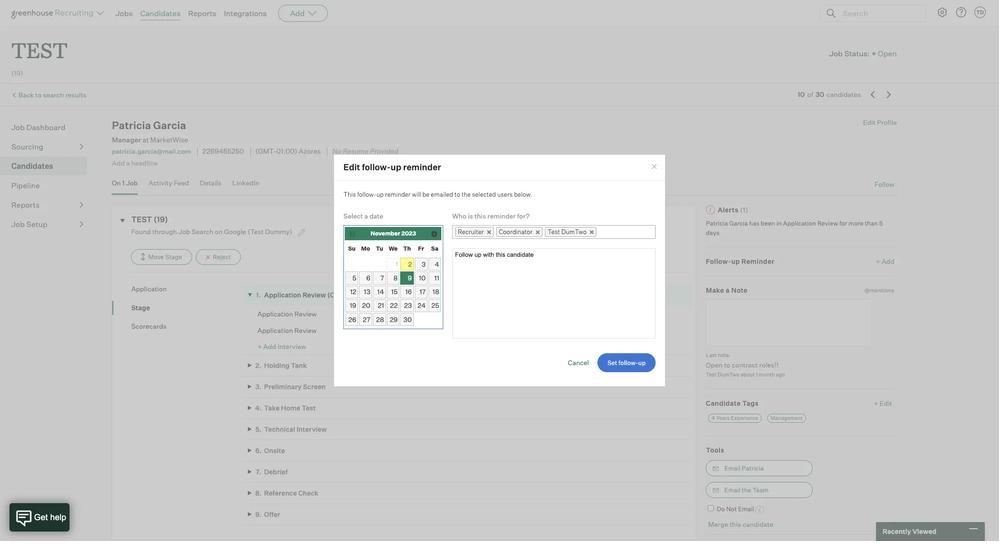 Task type: locate. For each thing, give the bounding box(es) containing it.
2 vertical spatial patricia
[[742, 465, 764, 472]]

1 vertical spatial 5
[[352, 274, 356, 282]]

to right emailed
[[455, 191, 460, 198]]

0 vertical spatial collect
[[448, 309, 470, 317]]

01:00)
[[276, 147, 297, 156]]

+ inside + add link
[[876, 257, 880, 265]]

30 right of
[[816, 90, 824, 98]]

1 application review from the top
[[257, 310, 317, 318]]

3.
[[255, 383, 261, 391]]

0 horizontal spatial reports link
[[11, 199, 83, 211]]

job setup
[[11, 220, 47, 229]]

30 inside edit follow-up reminder dialog
[[403, 315, 412, 323]]

open right "status:"
[[878, 49, 897, 58]]

test right "coordinator"
[[548, 228, 560, 236]]

1 horizontal spatial 2023
[[442, 291, 458, 299]]

4 for 4 years experience
[[712, 415, 715, 421]]

0 vertical spatial interview
[[278, 343, 306, 351]]

reminder up "coordinator"
[[488, 212, 516, 220]]

1 collect feedback link from the top
[[448, 309, 501, 317]]

16
[[405, 288, 412, 296]]

26 link
[[346, 313, 358, 326]]

email for email patricia
[[724, 465, 741, 472]]

reports link left integrations
[[188, 9, 216, 18]]

test down last
[[706, 371, 717, 378]]

reject button
[[196, 249, 241, 265]]

1 vertical spatial edit
[[343, 162, 360, 172]]

selected
[[472, 191, 496, 198]]

0 vertical spatial garcia
[[153, 119, 186, 132]]

application right in
[[783, 220, 816, 227]]

email up not
[[724, 486, 741, 494]]

(19) up through
[[154, 215, 168, 224]]

10 of 30 candidates
[[798, 90, 861, 98]]

1 vertical spatial follow-
[[357, 191, 376, 198]]

application up + add interview link on the left bottom of page
[[257, 326, 293, 334]]

+ add interview
[[257, 343, 306, 351]]

1 collect from the top
[[448, 309, 470, 317]]

email up the email the team at the bottom right of page
[[724, 465, 741, 472]]

patricia inside button
[[742, 465, 764, 472]]

10
[[798, 90, 805, 98], [419, 274, 426, 282]]

0 horizontal spatial up
[[376, 191, 384, 198]]

to inside edit follow-up reminder dialog
[[455, 191, 460, 198]]

this inside edit follow-up reminder dialog
[[475, 212, 486, 220]]

a inside edit follow-up reminder dialog
[[364, 212, 368, 220]]

None text field
[[597, 226, 609, 238], [706, 300, 872, 347], [597, 226, 609, 238], [706, 300, 872, 347]]

test down greenhouse recruiting "image"
[[11, 36, 68, 64]]

1 horizontal spatial to
[[455, 191, 460, 198]]

1 horizontal spatial 30
[[816, 90, 824, 98]]

0 horizontal spatial 10
[[419, 274, 426, 282]]

up up date
[[376, 191, 384, 198]]

0 vertical spatial (19)
[[11, 69, 23, 77]]

(1)
[[740, 206, 748, 214]]

10 inside "link"
[[419, 274, 426, 282]]

0 vertical spatial email
[[724, 465, 741, 472]]

1 vertical spatial email
[[724, 486, 741, 494]]

feedback
[[471, 309, 501, 317], [471, 326, 501, 334]]

add inside the add popup button
[[290, 9, 305, 18]]

none submit inside edit follow-up reminder dialog
[[598, 353, 656, 372]]

5 right than
[[879, 220, 883, 227]]

select
[[343, 212, 363, 220]]

azores
[[299, 147, 321, 156]]

2 horizontal spatial patricia
[[742, 465, 764, 472]]

1 vertical spatial open
[[706, 361, 723, 369]]

to right the back
[[35, 91, 42, 99]]

0 vertical spatial test
[[548, 228, 560, 236]]

collect for second collect feedback link from the top of the page
[[448, 326, 470, 334]]

application down 1.
[[257, 310, 293, 318]]

22
[[390, 302, 398, 310]]

0 vertical spatial 4
[[435, 260, 439, 268]]

patricia for patricia garcia has been in application review for more than 5 days
[[706, 220, 728, 227]]

2023 inside edit follow-up reminder dialog
[[401, 230, 416, 237]]

patricia inside patricia garcia has been in application review for more than 5 days
[[706, 220, 728, 227]]

application right 1.
[[264, 291, 301, 299]]

1 vertical spatial garcia
[[729, 220, 748, 227]]

5 left the 6 link
[[352, 274, 356, 282]]

management link
[[767, 414, 806, 423]]

1 horizontal spatial a
[[364, 212, 368, 220]]

1 vertical spatial stage
[[131, 304, 150, 312]]

1 vertical spatial to
[[455, 191, 460, 198]]

1 horizontal spatial reports
[[188, 9, 216, 18]]

job left "status:"
[[829, 49, 843, 58]]

reports left integrations
[[188, 9, 216, 18]]

interview down home
[[297, 425, 327, 433]]

th
[[403, 245, 411, 252]]

application review for second collect feedback link from the top of the page
[[257, 326, 317, 334]]

reports link down pipeline link at the top of the page
[[11, 199, 83, 211]]

job left setup
[[11, 220, 25, 229]]

0 vertical spatial stage
[[165, 253, 182, 261]]

patricia up the email the team at the bottom right of page
[[742, 465, 764, 472]]

+ for + add interview
[[257, 343, 262, 351]]

2 horizontal spatial up
[[731, 257, 740, 265]]

to inside last note: open to contract roles!! test dumtwo               about 1 month               ago
[[724, 361, 730, 369]]

2 horizontal spatial to
[[724, 361, 730, 369]]

stage inside "button"
[[165, 253, 182, 261]]

1 vertical spatial a
[[364, 212, 368, 220]]

1 inside edit follow-up reminder dialog
[[396, 261, 398, 268]]

test inside last note: open to contract roles!! test dumtwo               about 1 month               ago
[[706, 371, 717, 378]]

preliminary
[[264, 383, 302, 391]]

sourcing
[[11, 142, 43, 151]]

email inside email patricia button
[[724, 465, 741, 472]]

been
[[761, 220, 775, 227]]

0 horizontal spatial test
[[11, 36, 68, 64]]

test inside edit follow-up reminder dialog
[[548, 228, 560, 236]]

0 vertical spatial up
[[391, 162, 401, 172]]

garcia down alerts (1)
[[729, 220, 748, 227]]

years
[[716, 415, 730, 421]]

linkedin
[[232, 179, 259, 187]]

1 vertical spatial this
[[730, 520, 741, 528]]

18
[[433, 288, 439, 296]]

4 left years
[[712, 415, 715, 421]]

0 vertical spatial edit
[[863, 118, 876, 126]]

patricia up days
[[706, 220, 728, 227]]

1 vertical spatial up
[[376, 191, 384, 198]]

0 vertical spatial this
[[475, 212, 486, 220]]

1. application review (current stage)
[[256, 291, 378, 299]]

1 horizontal spatial candidates
[[140, 9, 181, 18]]

0 vertical spatial reports link
[[188, 9, 216, 18]]

team
[[753, 486, 769, 494]]

0 vertical spatial follow-
[[362, 162, 391, 172]]

garcia up marketwise
[[153, 119, 186, 132]]

1 horizontal spatial up
[[391, 162, 401, 172]]

a
[[126, 159, 130, 167], [364, 212, 368, 220], [726, 286, 730, 294]]

0 horizontal spatial a
[[126, 159, 130, 167]]

open inside last note: open to contract roles!! test dumtwo               about 1 month               ago
[[706, 361, 723, 369]]

stage up scorecards at left
[[131, 304, 150, 312]]

ago
[[776, 371, 785, 378]]

screen
[[303, 383, 326, 391]]

search
[[43, 91, 64, 99]]

0 vertical spatial 30
[[816, 90, 824, 98]]

review left for
[[817, 220, 838, 227]]

28 link
[[373, 313, 386, 326]]

stage)
[[356, 291, 378, 299]]

1 horizontal spatial 4
[[712, 415, 715, 421]]

than
[[865, 220, 878, 227]]

1 horizontal spatial patricia
[[706, 220, 728, 227]]

1 collect feedback from the top
[[448, 309, 501, 317]]

reminder for this follow-up reminder will be emailed to the selected users below.
[[385, 191, 411, 198]]

sa
[[431, 245, 438, 252]]

this right the is
[[475, 212, 486, 220]]

+ for + add
[[876, 257, 880, 265]]

interview
[[278, 343, 306, 351], [297, 425, 327, 433]]

4 for 4
[[435, 260, 439, 268]]

setup
[[26, 220, 47, 229]]

5 inside 5 link
[[352, 274, 356, 282]]

integrations
[[224, 9, 267, 18]]

2 application review from the top
[[257, 326, 317, 334]]

10 for 10
[[419, 274, 426, 282]]

(gmt-01:00) azores
[[255, 147, 321, 156]]

1 left the 2 link
[[396, 261, 398, 268]]

0 horizontal spatial test
[[302, 404, 316, 412]]

on 1 job link
[[112, 179, 138, 193]]

1 right on
[[122, 179, 125, 187]]

2 vertical spatial reminder
[[488, 212, 516, 220]]

not
[[726, 505, 737, 513]]

to
[[35, 91, 42, 99], [455, 191, 460, 198], [724, 361, 730, 369]]

a for add
[[126, 159, 130, 167]]

30 down 23 link
[[403, 315, 412, 323]]

candidates link down sourcing link
[[11, 160, 83, 172]]

a left date
[[364, 212, 368, 220]]

2
[[408, 260, 412, 268]]

more
[[849, 220, 864, 227]]

0 horizontal spatial open
[[706, 361, 723, 369]]

(19) up the back
[[11, 69, 23, 77]]

1 vertical spatial feedback
[[471, 326, 501, 334]]

to down note:
[[724, 361, 730, 369]]

1 vertical spatial candidates
[[11, 161, 53, 171]]

coordinator
[[499, 228, 533, 236]]

has
[[749, 220, 760, 227]]

1 horizontal spatial 5
[[879, 220, 883, 227]]

november
[[371, 230, 400, 237]]

1 vertical spatial the
[[742, 486, 751, 494]]

9 link
[[400, 272, 414, 285]]

1 horizontal spatial the
[[742, 486, 751, 494]]

up left reminder
[[731, 257, 740, 265]]

job up sourcing
[[11, 123, 25, 132]]

test
[[548, 228, 560, 236], [706, 371, 717, 378], [302, 404, 316, 412]]

job left search
[[178, 228, 190, 236]]

patricia
[[112, 119, 151, 132], [706, 220, 728, 227], [742, 465, 764, 472]]

collect feedback link
[[448, 309, 501, 317], [448, 326, 501, 334]]

check
[[298, 489, 319, 497]]

onsite
[[264, 447, 285, 455]]

candidates right jobs
[[140, 9, 181, 18]]

on 1 job
[[112, 179, 138, 187]]

email inside button
[[724, 486, 741, 494]]

pipeline link
[[11, 180, 83, 191]]

Add a note... text field
[[452, 249, 656, 339]]

0 horizontal spatial edit
[[343, 162, 360, 172]]

0 vertical spatial to
[[35, 91, 42, 99]]

10 left 11 link
[[419, 274, 426, 282]]

follow- down provided
[[362, 162, 391, 172]]

1 horizontal spatial test
[[131, 215, 152, 224]]

0 horizontal spatial this
[[475, 212, 486, 220]]

the inside edit follow-up reminder dialog
[[462, 191, 471, 198]]

interview up tank
[[278, 343, 306, 351]]

1 vertical spatial dumtwo
[[718, 371, 740, 378]]

interview for 5. technical interview
[[297, 425, 327, 433]]

test up "found"
[[131, 215, 152, 224]]

0 vertical spatial 1
[[122, 179, 125, 187]]

roles!!
[[759, 361, 779, 369]]

garcia
[[153, 119, 186, 132], [729, 220, 748, 227]]

2 vertical spatial up
[[731, 257, 740, 265]]

test right home
[[302, 404, 316, 412]]

1 feedback from the top
[[471, 309, 501, 317]]

0 horizontal spatial candidates
[[11, 161, 53, 171]]

test for test
[[11, 36, 68, 64]]

+ inside + edit link
[[874, 399, 878, 407]]

make
[[706, 286, 724, 294]]

10 left of
[[798, 90, 805, 98]]

0 horizontal spatial 1
[[122, 179, 125, 187]]

2 feedback from the top
[[471, 326, 501, 334]]

we
[[389, 245, 398, 252]]

reminder for who is this reminder for?
[[488, 212, 516, 220]]

stage right move
[[165, 253, 182, 261]]

2 collect from the top
[[448, 326, 470, 334]]

1 right about on the bottom right of the page
[[756, 371, 758, 378]]

reports down pipeline
[[11, 200, 40, 210]]

manager
[[112, 136, 141, 144]]

+ edit link
[[872, 397, 895, 410]]

a left note
[[726, 286, 730, 294]]

2023 right 18,
[[442, 291, 458, 299]]

0 horizontal spatial (19)
[[11, 69, 23, 77]]

0 vertical spatial application review
[[257, 310, 317, 318]]

patricia garcia manager at marketwise
[[112, 119, 188, 144]]

garcia inside patricia garcia has been in application review for more than 5 days
[[729, 220, 748, 227]]

marketwise
[[150, 136, 188, 144]]

1 vertical spatial 2023
[[442, 291, 458, 299]]

on right search
[[215, 228, 223, 236]]

13
[[364, 288, 370, 296]]

1 vertical spatial test
[[131, 215, 152, 224]]

0 vertical spatial reminder
[[403, 162, 441, 172]]

2 horizontal spatial a
[[726, 286, 730, 294]]

job for job dashboard
[[11, 123, 25, 132]]

reminder up be
[[403, 162, 441, 172]]

patricia up 'manager'
[[112, 119, 151, 132]]

0 vertical spatial reports
[[188, 9, 216, 18]]

@mentions link
[[865, 286, 895, 295]]

2 horizontal spatial test
[[706, 371, 717, 378]]

the left selected
[[462, 191, 471, 198]]

of
[[807, 90, 813, 98]]

follow- right the this
[[357, 191, 376, 198]]

job for job status:
[[829, 49, 843, 58]]

up down provided
[[391, 162, 401, 172]]

the left team
[[742, 486, 751, 494]]

garcia for patricia garcia manager at marketwise
[[153, 119, 186, 132]]

1.
[[256, 291, 261, 299]]

0 horizontal spatial the
[[462, 191, 471, 198]]

6. onsite
[[255, 447, 285, 455]]

feedback for second collect feedback link from the bottom of the page
[[471, 309, 501, 317]]

9. offer
[[255, 510, 280, 518]]

1 vertical spatial 1
[[396, 261, 398, 268]]

1 vertical spatial test
[[706, 371, 717, 378]]

4 right 3
[[435, 260, 439, 268]]

1 horizontal spatial open
[[878, 49, 897, 58]]

on left the 17
[[410, 291, 417, 299]]

1 horizontal spatial candidates link
[[140, 9, 181, 18]]

application down move
[[131, 285, 167, 293]]

review down 1. application review (current stage)
[[294, 310, 317, 318]]

candidates
[[140, 9, 181, 18], [11, 161, 53, 171]]

patricia garcia has been in application review for more than 5 days
[[706, 220, 883, 236]]

job setup link
[[11, 219, 83, 230]]

0 horizontal spatial 5
[[352, 274, 356, 282]]

technical
[[264, 425, 295, 433]]

None submit
[[598, 353, 656, 372]]

a for select
[[364, 212, 368, 220]]

0 horizontal spatial patricia
[[112, 119, 151, 132]]

1 horizontal spatial test
[[548, 228, 560, 236]]

2023 up th
[[401, 230, 416, 237]]

about
[[741, 371, 755, 378]]

email the team button
[[706, 482, 813, 498]]

0 vertical spatial open
[[878, 49, 897, 58]]

garcia inside the patricia garcia manager at marketwise
[[153, 119, 186, 132]]

2 vertical spatial to
[[724, 361, 730, 369]]

reminder left will
[[385, 191, 411, 198]]

test for test (19)
[[131, 215, 152, 224]]

a left headline
[[126, 159, 130, 167]]

2 vertical spatial a
[[726, 286, 730, 294]]

0 horizontal spatial 30
[[403, 315, 412, 323]]

0 horizontal spatial dumtwo
[[561, 228, 587, 236]]

email right not
[[738, 505, 754, 513]]

18,
[[432, 291, 441, 299]]

candidates down sourcing
[[11, 161, 53, 171]]

email for email the team
[[724, 486, 741, 494]]

at
[[143, 136, 149, 144]]

1 horizontal spatial on
[[410, 291, 417, 299]]

follow-
[[706, 257, 731, 265]]

1 horizontal spatial stage
[[165, 253, 182, 261]]

1 horizontal spatial dumtwo
[[718, 371, 740, 378]]

mo
[[361, 245, 370, 252]]

1 vertical spatial +
[[257, 343, 262, 351]]

reminder for edit follow-up reminder
[[403, 162, 441, 172]]

open down last
[[706, 361, 723, 369]]

this
[[475, 212, 486, 220], [730, 520, 741, 528]]

job dashboard
[[11, 123, 65, 132]]

23 link
[[400, 299, 414, 312]]

8 link
[[387, 272, 400, 285]]

candidates link right jobs
[[140, 9, 181, 18]]

1 horizontal spatial garcia
[[729, 220, 748, 227]]

0 vertical spatial patricia
[[112, 119, 151, 132]]

2 collect feedback link from the top
[[448, 326, 501, 334]]

this down the do not email
[[730, 520, 741, 528]]

jobs link
[[115, 9, 133, 18]]

1 vertical spatial interview
[[297, 425, 327, 433]]

tu
[[376, 245, 383, 252]]

patricia inside the patricia garcia manager at marketwise
[[112, 119, 151, 132]]

0 vertical spatial +
[[876, 257, 880, 265]]

0 vertical spatial collect feedback link
[[448, 309, 501, 317]]

1 horizontal spatial (19)
[[154, 215, 168, 224]]

4 inside edit follow-up reminder dialog
[[435, 260, 439, 268]]

2 horizontal spatial edit
[[880, 399, 892, 407]]

1 vertical spatial collect feedback
[[448, 326, 501, 334]]

1 vertical spatial application review
[[257, 326, 317, 334]]

edit inside dialog
[[343, 162, 360, 172]]



Task type: describe. For each thing, give the bounding box(es) containing it.
27 link
[[359, 313, 372, 326]]

offer
[[264, 510, 280, 518]]

follow- for edit
[[362, 162, 391, 172]]

0 vertical spatial candidates
[[140, 9, 181, 18]]

activity feed link
[[149, 179, 189, 193]]

2 collect feedback from the top
[[448, 326, 501, 334]]

job right on
[[126, 179, 138, 187]]

3. preliminary screen
[[255, 383, 326, 391]]

2 vertical spatial email
[[738, 505, 754, 513]]

7
[[380, 274, 384, 282]]

recruiter
[[458, 228, 484, 236]]

1 vertical spatial candidates link
[[11, 160, 83, 172]]

10 for 10 of 30 candidates
[[798, 90, 805, 98]]

candidates
[[827, 90, 861, 98]]

status:
[[844, 49, 870, 58]]

up for edit
[[391, 162, 401, 172]]

dumtwo inside last note: open to contract roles!! test dumtwo               about 1 month               ago
[[718, 371, 740, 378]]

through
[[152, 228, 177, 236]]

(current
[[327, 291, 355, 299]]

add inside + add link
[[882, 257, 895, 265]]

edit for edit profile
[[863, 118, 876, 126]]

12 link
[[346, 286, 358, 298]]

review up + add interview link on the left bottom of page
[[294, 326, 317, 334]]

november 2023
[[371, 230, 416, 237]]

19
[[350, 302, 356, 310]]

5 link
[[346, 272, 358, 285]]

1 vertical spatial reports link
[[11, 199, 83, 211]]

5 inside patricia garcia has been in application review for more than 5 days
[[879, 220, 883, 227]]

home
[[281, 404, 300, 412]]

resume
[[343, 147, 369, 156]]

+ for + edit
[[874, 399, 878, 407]]

0 vertical spatial on
[[215, 228, 223, 236]]

7. debrief
[[256, 468, 288, 476]]

take
[[264, 404, 280, 412]]

a for make
[[726, 286, 730, 294]]

pipeline
[[11, 181, 40, 190]]

follow- for this
[[357, 191, 376, 198]]

13 link
[[359, 286, 372, 298]]

stage inside "link"
[[131, 304, 150, 312]]

application inside "link"
[[131, 285, 167, 293]]

interview for + add interview
[[278, 343, 306, 351]]

found
[[131, 228, 151, 236]]

tags
[[742, 399, 759, 407]]

experience
[[731, 415, 758, 421]]

19 link
[[346, 299, 358, 312]]

td button
[[975, 7, 986, 18]]

days
[[706, 229, 720, 236]]

follow link
[[875, 180, 895, 189]]

for?
[[517, 212, 530, 220]]

patricia for patricia garcia manager at marketwise
[[112, 119, 151, 132]]

review inside patricia garcia has been in application review for more than 5 days
[[817, 220, 838, 227]]

close image
[[651, 163, 658, 170]]

candidate
[[706, 399, 741, 407]]

1 vertical spatial on
[[410, 291, 417, 299]]

garcia for patricia garcia has been in application review for more than 5 days
[[729, 220, 748, 227]]

fr
[[418, 245, 424, 252]]

4 years experience
[[712, 415, 758, 421]]

on
[[112, 179, 121, 187]]

candidate tags
[[706, 399, 759, 407]]

follow
[[875, 180, 895, 188]]

tools
[[706, 446, 724, 454]]

0 horizontal spatial reports
[[11, 200, 40, 210]]

14
[[377, 288, 384, 296]]

3 link
[[415, 258, 428, 271]]

job dashboard link
[[11, 122, 83, 133]]

for
[[839, 220, 847, 227]]

search
[[192, 228, 213, 236]]

(test
[[248, 228, 264, 236]]

cancel
[[568, 359, 589, 367]]

reference
[[264, 489, 297, 497]]

greenhouse recruiting image
[[11, 8, 97, 19]]

headline
[[131, 159, 158, 167]]

7.
[[256, 468, 261, 476]]

6.
[[255, 447, 262, 455]]

review left (current
[[303, 291, 326, 299]]

users
[[497, 191, 513, 198]]

dumtwo inside edit follow-up reminder dialog
[[561, 228, 587, 236]]

1 vertical spatial (19)
[[154, 215, 168, 224]]

reminder
[[742, 257, 775, 265]]

8
[[393, 274, 398, 282]]

2 vertical spatial test
[[302, 404, 316, 412]]

reject
[[213, 253, 231, 261]]

application link
[[131, 284, 243, 294]]

edit follow-up reminder
[[343, 162, 441, 172]]

back to search results
[[18, 91, 86, 99]]

add button
[[278, 5, 328, 22]]

job for job setup
[[11, 220, 25, 229]]

Search text field
[[841, 6, 917, 20]]

recently viewed
[[883, 528, 937, 536]]

Do Not Email checkbox
[[708, 505, 714, 511]]

last note: open to contract roles!! test dumtwo               about 1 month               ago
[[706, 352, 785, 378]]

the inside button
[[742, 486, 751, 494]]

up for this
[[376, 191, 384, 198]]

14 link
[[373, 286, 386, 298]]

application inside patricia garcia has been in application review for more than 5 days
[[783, 220, 816, 227]]

month
[[759, 371, 775, 378]]

6 link
[[359, 272, 372, 285]]

1 horizontal spatial this
[[730, 520, 741, 528]]

cancel link
[[568, 359, 589, 367]]

2. holding tank
[[255, 361, 307, 369]]

su
[[348, 245, 356, 252]]

add a headline
[[112, 159, 158, 167]]

6
[[366, 274, 370, 282]]

no
[[332, 147, 341, 156]]

edit profile
[[863, 118, 897, 126]]

edit follow-up reminder dialog
[[334, 154, 666, 387]]

configure image
[[937, 7, 948, 18]]

select a date
[[343, 212, 383, 220]]

0 vertical spatial candidates link
[[140, 9, 181, 18]]

5. technical interview
[[255, 425, 327, 433]]

back
[[18, 91, 34, 99]]

25 link
[[429, 299, 441, 312]]

edit profile link
[[863, 118, 897, 126]]

application review for second collect feedback link from the bottom of the page
[[257, 310, 317, 318]]

17 link
[[415, 286, 428, 298]]

feedback for second collect feedback link from the top of the page
[[471, 326, 501, 334]]

edit for edit follow-up reminder
[[343, 162, 360, 172]]

this
[[343, 191, 356, 198]]

collect for second collect feedback link from the bottom of the page
[[448, 309, 470, 317]]

1 inside last note: open to contract roles!! test dumtwo               about 1 month               ago
[[756, 371, 758, 378]]

profile
[[877, 118, 897, 126]]

do not email
[[717, 505, 754, 513]]

+ add link
[[876, 257, 895, 266]]

test (19)
[[131, 215, 168, 224]]

activity
[[149, 179, 172, 187]]

tank
[[291, 361, 307, 369]]

1 horizontal spatial reports link
[[188, 9, 216, 18]]

28
[[376, 315, 384, 323]]

15 link
[[387, 286, 400, 298]]

2 link
[[400, 258, 414, 271]]



Task type: vqa. For each thing, say whether or not it's contained in the screenshot.
the middle 1
yes



